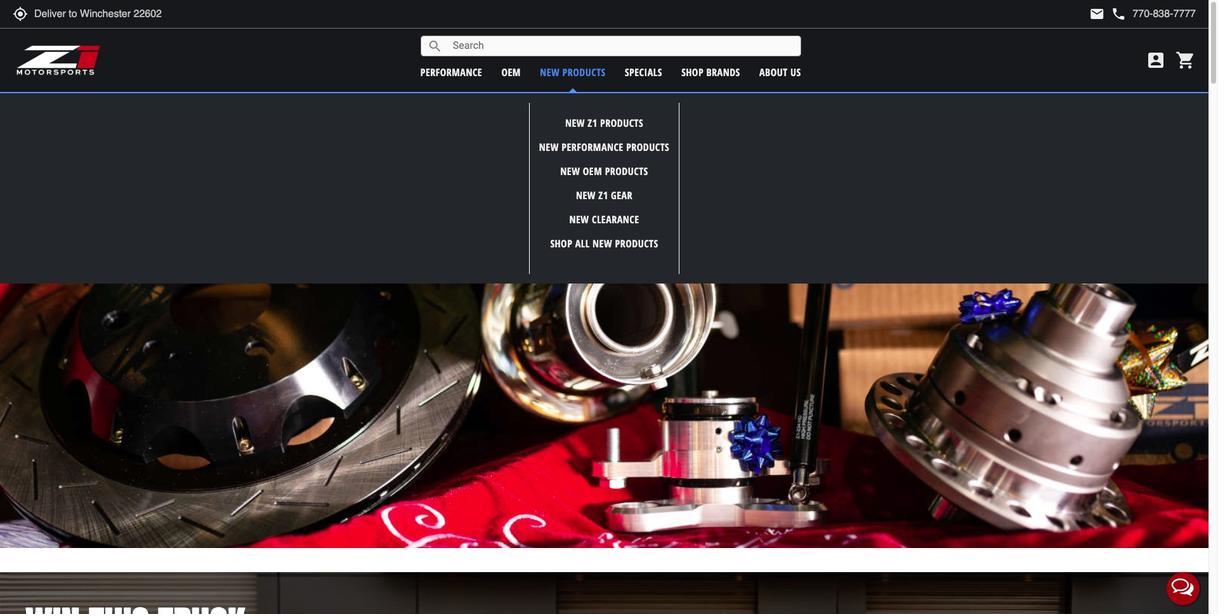 Task type: locate. For each thing, give the bounding box(es) containing it.
z1 for products
[[588, 116, 598, 130]]

about
[[760, 65, 788, 79]]

shop
[[682, 65, 704, 79], [551, 237, 573, 250]]

specials link
[[625, 65, 662, 79]]

all
[[575, 237, 590, 250]]

products down currently shopping: 370z (change model)
[[600, 116, 644, 130]]

oem down performance
[[583, 164, 602, 178]]

1 vertical spatial shop
[[551, 237, 573, 250]]

shop left the brands
[[682, 65, 704, 79]]

currently shopping: 370z (change model)
[[535, 98, 717, 111]]

0 vertical spatial oem
[[502, 65, 521, 79]]

0 vertical spatial shop
[[682, 65, 704, 79]]

0 horizontal spatial shop
[[551, 237, 573, 250]]

oem link
[[502, 65, 521, 79]]

1 horizontal spatial shop
[[682, 65, 704, 79]]

z1 down shopping: at the top of page
[[588, 116, 598, 130]]

mail phone
[[1090, 6, 1127, 22]]

new for new z1 products
[[565, 116, 585, 130]]

1 vertical spatial z1
[[599, 188, 608, 202]]

products
[[563, 65, 606, 79]]

new performance products
[[539, 140, 670, 154]]

shop all new products link
[[551, 237, 658, 250]]

products down 370z
[[626, 140, 670, 154]]

new products
[[540, 65, 606, 79]]

z1 left the gear
[[599, 188, 608, 202]]

new performance products link
[[539, 140, 670, 154]]

performance
[[421, 65, 482, 79]]

(change
[[660, 99, 689, 111]]

1 horizontal spatial oem
[[583, 164, 602, 178]]

1 horizontal spatial z1
[[599, 188, 608, 202]]

1 vertical spatial oem
[[583, 164, 602, 178]]

account_box
[[1146, 50, 1166, 70]]

products
[[600, 116, 644, 130], [626, 140, 670, 154], [605, 164, 648, 178], [615, 237, 658, 250]]

z1
[[588, 116, 598, 130], [599, 188, 608, 202]]

about us link
[[760, 65, 801, 79]]

oem left new
[[502, 65, 521, 79]]

products for new oem products
[[605, 164, 648, 178]]

products for new z1 products
[[600, 116, 644, 130]]

shop for shop brands
[[682, 65, 704, 79]]

0 vertical spatial z1
[[588, 116, 598, 130]]

products up the gear
[[605, 164, 648, 178]]

new products link
[[540, 65, 606, 79]]

shop for shop all new products
[[551, 237, 573, 250]]

new z1 products link
[[565, 116, 644, 130]]

shop left all
[[551, 237, 573, 250]]

specials
[[625, 65, 662, 79]]

(change model) link
[[660, 99, 717, 111]]

new
[[565, 116, 585, 130], [539, 140, 559, 154], [561, 164, 580, 178], [576, 188, 596, 202], [570, 213, 589, 226], [593, 237, 612, 250]]

new oem products link
[[561, 164, 648, 178]]

shopping:
[[581, 98, 628, 111]]

0 horizontal spatial z1
[[588, 116, 598, 130]]

oem
[[502, 65, 521, 79], [583, 164, 602, 178]]

search
[[428, 38, 443, 54]]

z1 for gear
[[599, 188, 608, 202]]

new for new oem products
[[561, 164, 580, 178]]

performance link
[[421, 65, 482, 79]]

account_box link
[[1143, 50, 1170, 70]]



Task type: describe. For each thing, give the bounding box(es) containing it.
mail link
[[1090, 6, 1105, 22]]

products for new performance products
[[626, 140, 670, 154]]

win this truck shop now to get automatically entered image
[[0, 573, 1209, 614]]

new for new clearance
[[570, 213, 589, 226]]

new z1 products
[[565, 116, 644, 130]]

new z1 gear
[[576, 188, 633, 202]]

currently
[[535, 98, 578, 111]]

new for new z1 gear
[[576, 188, 596, 202]]

shop brands link
[[682, 65, 740, 79]]

phone
[[1111, 6, 1127, 22]]

shop all new products
[[551, 237, 658, 250]]

new clearance
[[570, 213, 639, 226]]

products down clearance
[[615, 237, 658, 250]]

new oem products
[[561, 164, 648, 178]]

shopping_cart link
[[1173, 50, 1196, 70]]

clearance
[[592, 213, 639, 226]]

us
[[791, 65, 801, 79]]

mail
[[1090, 6, 1105, 22]]

new clearance link
[[570, 213, 639, 226]]

shop brands
[[682, 65, 740, 79]]

z1 motorsports logo image
[[16, 44, 101, 76]]

'tis the season spread some cheer with our massive selection of z1 products image
[[0, 118, 1209, 548]]

model)
[[691, 99, 717, 111]]

shopping_cart
[[1176, 50, 1196, 70]]

new for new performance products
[[539, 140, 559, 154]]

new z1 gear link
[[576, 188, 633, 202]]

performance
[[562, 140, 624, 154]]

about us
[[760, 65, 801, 79]]

my_location
[[13, 6, 28, 22]]

0 horizontal spatial oem
[[502, 65, 521, 79]]

brands
[[707, 65, 740, 79]]

new
[[540, 65, 560, 79]]

gear
[[611, 188, 633, 202]]

Search search field
[[443, 36, 801, 56]]

phone link
[[1111, 6, 1196, 22]]

370z
[[631, 98, 655, 111]]



Task type: vqa. For each thing, say whether or not it's contained in the screenshot.
it to the bottom
no



